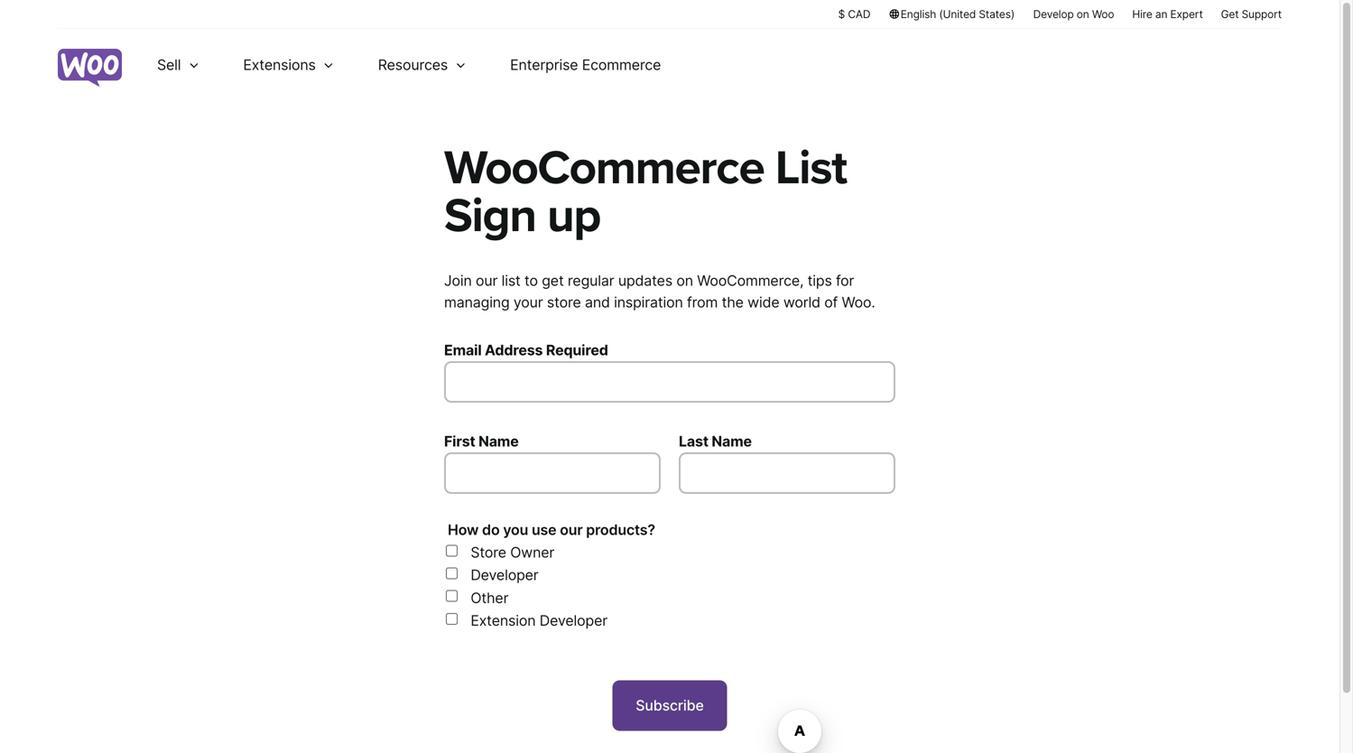 Task type: vqa. For each thing, say whether or not it's contained in the screenshot.
our
yes



Task type: describe. For each thing, give the bounding box(es) containing it.
Developer checkbox
[[446, 568, 458, 579]]

sell
[[157, 56, 181, 74]]

for
[[836, 272, 855, 289]]

managing
[[444, 293, 510, 311]]

extensions
[[243, 56, 316, 74]]

our inside join our list to get regular updates on woocommerce, tips for managing your store and inspiration from the wide world of woo.
[[476, 272, 498, 289]]

your
[[514, 293, 543, 311]]

email
[[444, 341, 482, 359]]

1 vertical spatial developer
[[540, 612, 608, 629]]

list
[[776, 140, 847, 197]]

enterprise
[[510, 56, 578, 74]]

get
[[542, 272, 564, 289]]

0 vertical spatial on
[[1077, 8, 1090, 21]]

of
[[825, 293, 838, 311]]

regular
[[568, 272, 615, 289]]

to
[[525, 272, 538, 289]]

states)
[[979, 8, 1015, 21]]

1 horizontal spatial our
[[560, 521, 583, 539]]

Other checkbox
[[446, 590, 458, 602]]

hire
[[1133, 8, 1153, 21]]

get support
[[1222, 8, 1283, 21]]

$ cad button
[[839, 6, 871, 22]]

english
[[901, 8, 937, 21]]

list
[[502, 272, 521, 289]]

use
[[532, 521, 557, 539]]

products?
[[586, 521, 656, 539]]

world
[[784, 293, 821, 311]]

woo
[[1093, 8, 1115, 21]]

required
[[546, 341, 608, 359]]

extension developer
[[471, 612, 608, 629]]

join our list to get regular updates on woocommerce, tips for managing your store and inspiration from the wide world of woo.
[[444, 272, 876, 311]]

do
[[482, 521, 500, 539]]

store owner
[[471, 544, 555, 561]]

english (united states)
[[901, 8, 1015, 21]]

the
[[722, 293, 744, 311]]

develop
[[1034, 8, 1074, 21]]

first name
[[444, 433, 519, 450]]

resources button
[[357, 29, 489, 101]]

woocommerce
[[444, 140, 765, 197]]

how
[[448, 521, 479, 539]]

woocommerce list sign up
[[444, 140, 847, 245]]

enterprise ecommerce
[[510, 56, 661, 74]]

Extension Developer checkbox
[[446, 613, 458, 625]]

tips
[[808, 272, 832, 289]]

sign
[[444, 187, 536, 245]]

hire an expert link
[[1133, 6, 1204, 22]]

develop on woo
[[1034, 8, 1115, 21]]

cad
[[848, 8, 871, 21]]

last
[[679, 433, 709, 450]]

first
[[444, 433, 476, 450]]



Task type: locate. For each thing, give the bounding box(es) containing it.
name
[[479, 433, 519, 450], [712, 433, 752, 450]]

owner
[[511, 544, 555, 561]]

extension
[[471, 612, 536, 629]]

name for first name
[[479, 433, 519, 450]]

develop on woo link
[[1034, 6, 1115, 22]]

from
[[687, 293, 718, 311]]

None email field
[[444, 361, 896, 403]]

up
[[547, 187, 601, 245]]

you
[[503, 521, 529, 539]]

join
[[444, 272, 472, 289]]

how do you use our products? element
[[446, 541, 894, 632]]

Last Name text field
[[679, 452, 896, 494]]

(united
[[940, 8, 977, 21]]

on inside join our list to get regular updates on woocommerce, tips for managing your store and inspiration from the wide world of woo.
[[677, 272, 694, 289]]

on up from
[[677, 272, 694, 289]]

store
[[547, 293, 581, 311]]

address
[[485, 341, 543, 359]]

1 horizontal spatial on
[[1077, 8, 1090, 21]]

$ cad
[[839, 8, 871, 21]]

store
[[471, 544, 507, 561]]

other
[[471, 589, 509, 607]]

english (united states) button
[[889, 6, 1016, 22]]

resources
[[378, 56, 448, 74]]

subscribe button
[[613, 681, 728, 731]]

extensions button
[[222, 29, 357, 101]]

ecommerce
[[582, 56, 661, 74]]

wide
[[748, 293, 780, 311]]

1 vertical spatial on
[[677, 272, 694, 289]]

name right last
[[712, 433, 752, 450]]

updates
[[619, 272, 673, 289]]

1 horizontal spatial developer
[[540, 612, 608, 629]]

developer down store owner
[[471, 566, 539, 584]]

$
[[839, 8, 846, 21]]

enterprise ecommerce link
[[489, 29, 683, 101]]

name for last name
[[712, 433, 752, 450]]

expert
[[1171, 8, 1204, 21]]

last name
[[679, 433, 752, 450]]

our right use at bottom
[[560, 521, 583, 539]]

our
[[476, 272, 498, 289], [560, 521, 583, 539]]

0 vertical spatial our
[[476, 272, 498, 289]]

email address required
[[444, 341, 608, 359]]

our up managing at top left
[[476, 272, 498, 289]]

get
[[1222, 8, 1240, 21]]

on
[[1077, 8, 1090, 21], [677, 272, 694, 289]]

First Name text field
[[444, 452, 661, 494]]

0 horizontal spatial name
[[479, 433, 519, 450]]

0 horizontal spatial developer
[[471, 566, 539, 584]]

name right first
[[479, 433, 519, 450]]

1 vertical spatial our
[[560, 521, 583, 539]]

Store Owner checkbox
[[446, 545, 458, 557]]

1 horizontal spatial name
[[712, 433, 752, 450]]

inspiration
[[614, 293, 683, 311]]

get support link
[[1222, 6, 1283, 22]]

an
[[1156, 8, 1168, 21]]

woocommerce,
[[697, 272, 804, 289]]

hire an expert
[[1133, 8, 1204, 21]]

support
[[1242, 8, 1283, 21]]

how do you use our products?
[[448, 521, 656, 539]]

0 horizontal spatial our
[[476, 272, 498, 289]]

developer
[[471, 566, 539, 584], [540, 612, 608, 629]]

sell button
[[135, 29, 222, 101]]

0 vertical spatial developer
[[471, 566, 539, 584]]

0 horizontal spatial on
[[677, 272, 694, 289]]

and
[[585, 293, 610, 311]]

1 name from the left
[[479, 433, 519, 450]]

2 name from the left
[[712, 433, 752, 450]]

subscribe
[[636, 697, 704, 714]]

on left woo
[[1077, 8, 1090, 21]]

developer right extension
[[540, 612, 608, 629]]

woo.
[[842, 293, 876, 311]]



